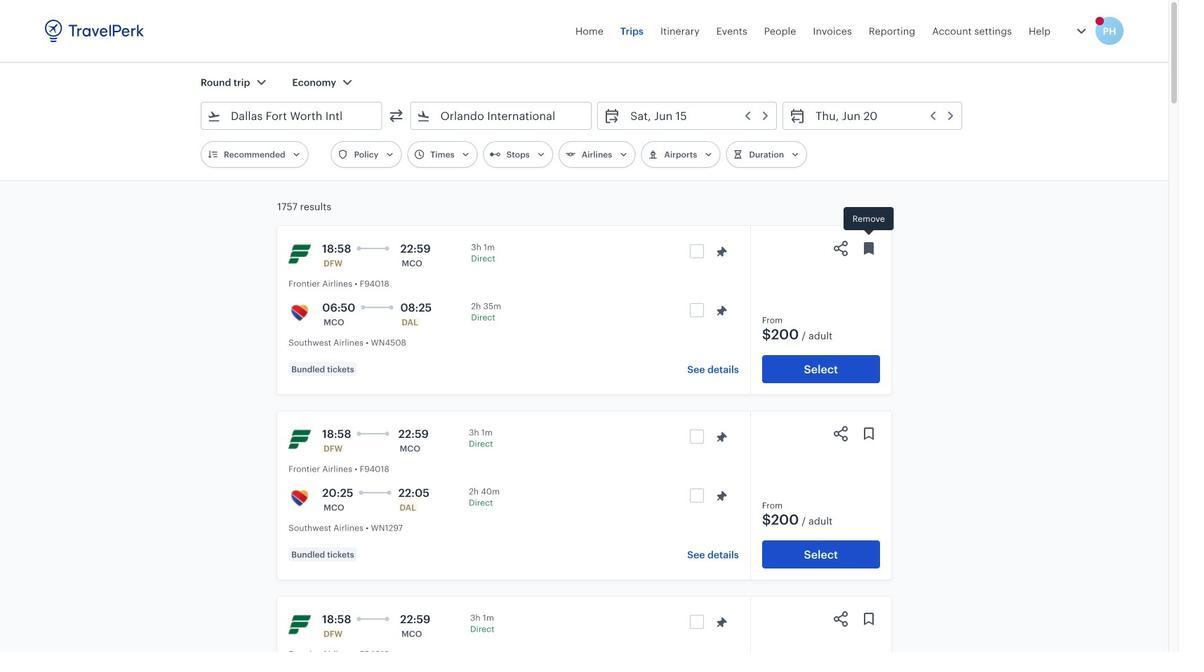 Task type: describe. For each thing, give the bounding box(es) containing it.
From search field
[[221, 105, 363, 127]]

Depart field
[[621, 105, 771, 127]]

3 frontier airlines image from the top
[[289, 614, 311, 636]]

To search field
[[431, 105, 573, 127]]

southwest airlines image
[[289, 487, 311, 510]]



Task type: vqa. For each thing, say whether or not it's contained in the screenshot.
Move backward to switch to the previous month. image
no



Task type: locate. For each thing, give the bounding box(es) containing it.
tooltip
[[844, 207, 894, 237]]

2 frontier airlines image from the top
[[289, 428, 311, 451]]

1 vertical spatial frontier airlines image
[[289, 428, 311, 451]]

Return field
[[806, 105, 956, 127]]

0 vertical spatial frontier airlines image
[[289, 243, 311, 265]]

southwest airlines image
[[289, 302, 311, 324]]

1 frontier airlines image from the top
[[289, 243, 311, 265]]

frontier airlines image for southwest airlines icon
[[289, 243, 311, 265]]

frontier airlines image for southwest airlines image
[[289, 428, 311, 451]]

2 vertical spatial frontier airlines image
[[289, 614, 311, 636]]

frontier airlines image
[[289, 243, 311, 265], [289, 428, 311, 451], [289, 614, 311, 636]]



